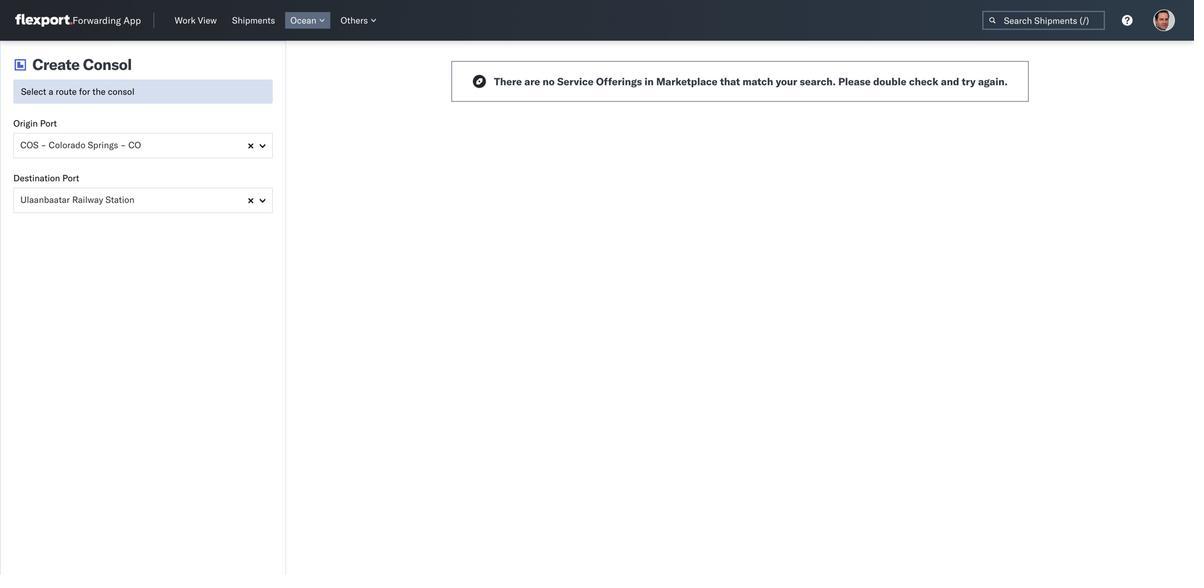 Task type: locate. For each thing, give the bounding box(es) containing it.
the
[[92, 86, 106, 97]]

double
[[874, 75, 907, 88]]

no
[[543, 75, 555, 88]]

please
[[839, 75, 871, 88]]

origin
[[13, 118, 38, 129]]

-
[[41, 139, 46, 150], [121, 139, 126, 150]]

1 - from the left
[[41, 139, 46, 150]]

a
[[49, 86, 53, 97]]

- right 'cos'
[[41, 139, 46, 150]]

1 horizontal spatial -
[[121, 139, 126, 150]]

work view
[[175, 15, 217, 26]]

select
[[21, 86, 46, 97]]

- left co
[[121, 139, 126, 150]]

view
[[198, 15, 217, 26]]

create consol
[[32, 55, 132, 74]]

flexport. image
[[15, 14, 73, 27]]

in
[[645, 75, 654, 88]]

offerings
[[596, 75, 642, 88]]

destination port
[[13, 172, 79, 184]]

others
[[341, 15, 368, 26]]

marketplace
[[657, 75, 718, 88]]

consol
[[83, 55, 132, 74]]

port right origin
[[40, 118, 57, 129]]

0 horizontal spatial -
[[41, 139, 46, 150]]

shipments
[[232, 15, 275, 26]]

forwarding app link
[[15, 14, 141, 27]]

1 vertical spatial port
[[62, 172, 79, 184]]

port
[[40, 118, 57, 129], [62, 172, 79, 184]]

search.
[[800, 75, 836, 88]]

1 horizontal spatial port
[[62, 172, 79, 184]]

that
[[720, 75, 740, 88]]

0 horizontal spatial port
[[40, 118, 57, 129]]

port up "ulaanbaatar railway station"
[[62, 172, 79, 184]]

0 vertical spatial port
[[40, 118, 57, 129]]

station
[[106, 194, 135, 205]]

others button
[[336, 12, 382, 29]]

origin port
[[13, 118, 57, 129]]

are
[[525, 75, 540, 88]]



Task type: describe. For each thing, give the bounding box(es) containing it.
there are no service offerings in marketplace that match your search. please double check and try again.
[[494, 75, 1008, 88]]

create
[[32, 55, 80, 74]]

consol
[[108, 86, 135, 97]]

and
[[941, 75, 960, 88]]

destination
[[13, 172, 60, 184]]

for
[[79, 86, 90, 97]]

ocean
[[290, 15, 317, 26]]

route
[[56, 86, 77, 97]]

select a route for the consol
[[21, 86, 135, 97]]

railway
[[72, 194, 103, 205]]

work
[[175, 15, 196, 26]]

again.
[[979, 75, 1008, 88]]

port for origin port
[[40, 118, 57, 129]]

Search Shipments (/) text field
[[983, 11, 1106, 30]]

2 - from the left
[[121, 139, 126, 150]]

app
[[124, 14, 141, 26]]

cos - colorado springs - co
[[20, 139, 141, 150]]

forwarding
[[73, 14, 121, 26]]

work view link
[[170, 12, 222, 29]]

ulaanbaatar railway station
[[20, 194, 135, 205]]

colorado
[[49, 139, 85, 150]]

port for destination port
[[62, 172, 79, 184]]

try
[[962, 75, 976, 88]]

service
[[557, 75, 594, 88]]

shipments link
[[227, 12, 280, 29]]

cos
[[20, 139, 39, 150]]

forwarding app
[[73, 14, 141, 26]]

check
[[909, 75, 939, 88]]

springs
[[88, 139, 118, 150]]

co
[[128, 139, 141, 150]]

there
[[494, 75, 522, 88]]

your
[[776, 75, 798, 88]]

ulaanbaatar
[[20, 194, 70, 205]]

ocean button
[[285, 12, 331, 29]]

match
[[743, 75, 774, 88]]



Task type: vqa. For each thing, say whether or not it's contained in the screenshot.
'File exception' on the top right of the page
no



